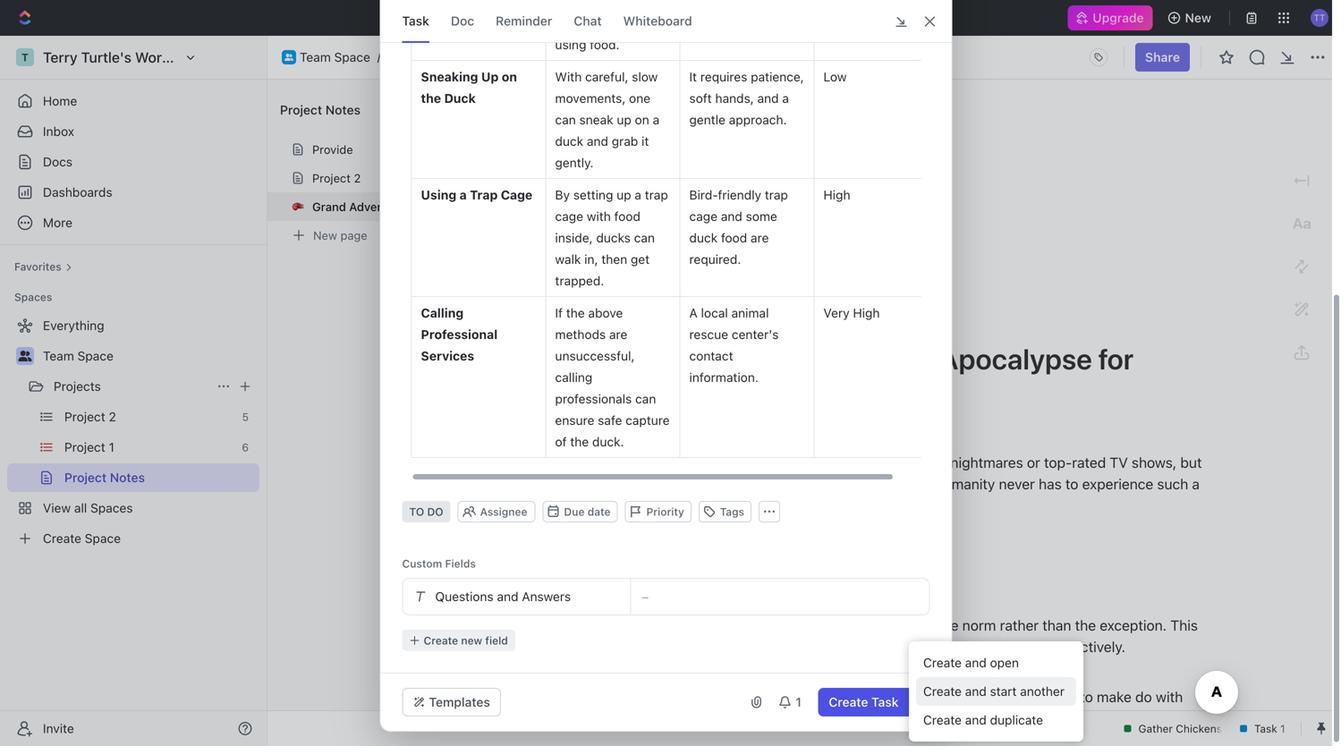 Task type: locate. For each thing, give the bounding box(es) containing it.
1 vertical spatial apocalyptic
[[649, 617, 724, 634]]

1 horizontal spatial as
[[753, 710, 768, 727]]

create for create task
[[829, 695, 869, 710]]

1 vertical spatial with
[[1156, 689, 1183, 706]]

tree inside sidebar navigation
[[7, 311, 260, 553]]

such
[[1158, 476, 1189, 493]]

daily
[[979, 689, 1010, 706]]

new inside button
[[1185, 10, 1212, 25]]

apocalyptic up "several"
[[651, 454, 725, 471]]

1 horizontal spatial duck
[[690, 230, 718, 245]]

a down slow
[[653, 112, 660, 127]]

with inside develop resourcefulness in your daily life. learn to make do with less and recycle as much as possible.
[[1156, 689, 1183, 706]]

effectively.
[[1056, 639, 1126, 656]]

on right the up
[[502, 69, 517, 84]]

0 horizontal spatial as
[[695, 710, 710, 727]]

a up add comment
[[635, 187, 642, 202]]

and down your
[[965, 713, 987, 728]]

life lessons from the post-apocalypse for modern times
[[587, 342, 1140, 419]]

the inside sneaking up on the duck
[[421, 91, 441, 106]]

duck
[[444, 91, 476, 106]]

exception.
[[1100, 617, 1167, 634]]

it right grab
[[642, 134, 649, 149]]

it down the
[[587, 476, 595, 493]]

0 horizontal spatial high
[[824, 187, 851, 202]]

2 cage from the left
[[690, 209, 718, 224]]

grand up the up
[[487, 50, 524, 65]]

in left your
[[932, 689, 943, 706]]

projects inside sidebar navigation
[[54, 379, 101, 394]]

trap up some
[[765, 187, 788, 202]]

1 horizontal spatial space
[[334, 50, 370, 65]]

0 horizontal spatial duck
[[555, 134, 584, 149]]

1 vertical spatial of
[[763, 639, 776, 656]]

team right user group icon
[[43, 349, 74, 363]]

can inside by setting up a trap cage with food inside, ducks can walk in, then get trapped.
[[634, 230, 655, 245]]

invite
[[43, 721, 74, 736]]

create inside create and duplicate button
[[924, 713, 962, 728]]

grand adventure down some
[[585, 232, 867, 274]]

0 vertical spatial post-
[[616, 454, 651, 471]]

1 horizontal spatial of
[[763, 639, 776, 656]]

always
[[721, 497, 765, 514]]

and left start
[[965, 684, 987, 699]]

1 vertical spatial in
[[932, 689, 943, 706]]

open
[[990, 656, 1019, 670]]

1 horizontal spatial projects link
[[406, 50, 453, 65]]

lesson for modern times:
[[587, 689, 764, 706]]

our
[[886, 454, 908, 471]]

1 vertical spatial projects
[[54, 379, 101, 394]]

0 horizontal spatial adventure
[[349, 200, 406, 213]]

0 horizontal spatial with
[[587, 209, 611, 224]]

hope
[[899, 476, 932, 493]]

project left 2
[[312, 171, 351, 185]]

we down our
[[877, 476, 896, 493]]

to left make
[[1080, 689, 1093, 706]]

1 horizontal spatial grand adventure
[[585, 232, 867, 274]]

up up grab
[[617, 112, 632, 127]]

0 vertical spatial it
[[642, 134, 649, 149]]

0 horizontal spatial to
[[840, 497, 853, 514]]

team for user group icon team space link
[[43, 349, 74, 363]]

create inside create task button
[[829, 695, 869, 710]]

1 horizontal spatial high
[[853, 306, 880, 320]]

reminder button
[[496, 0, 552, 42]]

1 vertical spatial projects link
[[54, 372, 209, 401]]

2 horizontal spatial to
[[1080, 689, 1093, 706]]

us inside the post-apocalyptic world now exists only in our worst nightmares or top-rated tv shows, but it can teach us several life lessons. although we hope humanity never has to experience such a catastrophe, there's always something to learn.
[[666, 476, 681, 493]]

1 up from the top
[[617, 112, 632, 127]]

1 vertical spatial team space link
[[43, 342, 256, 371]]

can inside with careful, slow movements, one can sneak up on a duck and grab it gently.
[[555, 112, 576, 127]]

create
[[924, 656, 962, 670], [924, 684, 962, 699], [829, 695, 869, 710], [924, 713, 962, 728]]

apocalyptic inside the post-apocalyptic world now exists only in our worst nightmares or top-rated tv shows, but it can teach us several life lessons. although we hope humanity never has to experience such a catastrophe, there's always something to learn.
[[651, 454, 725, 471]]

exists
[[799, 454, 836, 471]]

as
[[695, 710, 710, 727], [753, 710, 768, 727]]

post- up teaches
[[614, 617, 649, 634]]

this
[[1171, 617, 1198, 634]]

0 horizontal spatial grand adventure
[[312, 200, 406, 213]]

task down resourceful
[[872, 695, 899, 710]]

2 up from the top
[[617, 187, 631, 202]]

we inside the post-apocalyptic world now exists only in our worst nightmares or top-rated tv shows, but it can teach us several life lessons. although we hope humanity never has to experience such a catastrophe, there's always something to learn.
[[877, 476, 896, 493]]

0 horizontal spatial trap
[[645, 187, 668, 202]]

0 vertical spatial us
[[666, 476, 681, 493]]

rather
[[1000, 617, 1039, 634]]

whiteboard
[[623, 13, 692, 28]]

task inside button
[[872, 695, 899, 710]]

add comment
[[605, 210, 686, 225]]

create down your
[[924, 713, 962, 728]]

trap inside the bird-friendly trap cage and some duck food are required.
[[765, 187, 788, 202]]

adventure down 2
[[349, 200, 406, 213]]

0 horizontal spatial food
[[614, 209, 641, 224]]

being
[[780, 639, 816, 656]]

modern
[[663, 689, 717, 706]]

bird-friendly trap cage and some duck food are required.
[[690, 187, 792, 267]]

fields
[[445, 558, 476, 570]]

can inside if the above methods are unsuccessful, calling professionals can ensure safe capture of the duck.
[[635, 392, 656, 406]]

doc
[[451, 13, 474, 28]]

and down 'lesson'
[[616, 710, 641, 727]]

up inside by setting up a trap cage with food inside, ducks can walk in, then get trapped.
[[617, 187, 631, 202]]

0 vertical spatial up
[[617, 112, 632, 127]]

sidebar navigation
[[0, 36, 268, 746]]

slow
[[632, 69, 658, 84]]

1 horizontal spatial task
[[872, 695, 899, 710]]

very high
[[824, 306, 880, 320]]

us right teaches
[[642, 639, 657, 656]]

post- up teach
[[616, 454, 651, 471]]

to right has
[[1066, 476, 1079, 493]]

0 vertical spatial space
[[334, 50, 370, 65]]

spaces
[[14, 291, 52, 303]]

0 vertical spatial duck
[[555, 134, 584, 149]]

to down the although
[[840, 497, 853, 514]]

and inside button
[[965, 713, 987, 728]]

trap up the comment
[[645, 187, 668, 202]]

1 horizontal spatial to
[[1066, 476, 1079, 493]]

1 horizontal spatial new
[[1185, 10, 1212, 25]]

create for create and duplicate
[[924, 713, 962, 728]]

the up lesson for modern times:
[[661, 639, 682, 656]]

a inside by setting up a trap cage with food inside, ducks can walk in, then get trapped.
[[635, 187, 642, 202]]

rated
[[1072, 454, 1106, 471]]

0 horizontal spatial projects
[[54, 379, 101, 394]]

team space for user group icon team space link
[[43, 349, 114, 363]]

projects link
[[406, 50, 453, 65], [54, 372, 209, 401]]

nightmares
[[951, 454, 1024, 471]]

1 horizontal spatial for
[[1099, 342, 1134, 376]]

0 vertical spatial apocalyptic
[[651, 454, 725, 471]]

by
[[555, 187, 570, 202]]

food for ducks
[[614, 209, 641, 224]]

adventure down some
[[695, 232, 867, 274]]

project left notes
[[280, 102, 322, 117]]

1 horizontal spatial adventure
[[527, 50, 588, 65]]

up up add
[[617, 187, 631, 202]]

tree
[[7, 311, 260, 553]]

create up possible.
[[829, 695, 869, 710]]

a down but
[[1192, 476, 1200, 493]]

duck up gently.
[[555, 134, 584, 149]]

apocalyptic up importance at the right bottom
[[649, 617, 724, 634]]

1 vertical spatial us
[[642, 639, 657, 656]]

1 vertical spatial are
[[609, 327, 628, 342]]

adventure up with
[[527, 50, 588, 65]]

1 horizontal spatial it
[[642, 134, 649, 149]]

new left 'page'
[[313, 229, 337, 242]]

2 trap from the left
[[765, 187, 788, 202]]

0 horizontal spatial for
[[640, 689, 660, 706]]

we down rather
[[999, 639, 1018, 656]]

norm
[[963, 617, 996, 634]]

1 vertical spatial team space
[[43, 349, 114, 363]]

dialog containing task
[[380, 0, 953, 732]]

1 vertical spatial we
[[999, 639, 1018, 656]]

the down very
[[821, 342, 863, 376]]

2 vertical spatial to
[[1080, 689, 1093, 706]]

0 vertical spatial are
[[751, 230, 769, 245]]

0 horizontal spatial we
[[877, 476, 896, 493]]

today
[[733, 296, 768, 311]]

with down setting at the top left of page
[[587, 209, 611, 224]]

duck up required.
[[690, 230, 718, 245]]

post- inside in a post-apocalyptic world, resource scarcity is often the norm rather than the exception. this teaches us the importance of being resourceful and using what we have effectively.
[[614, 617, 649, 634]]

inbox link
[[7, 117, 260, 146]]

1 horizontal spatial us
[[666, 476, 681, 493]]

new right upgrade
[[1185, 10, 1212, 25]]

and left the answers
[[497, 589, 519, 604]]

1 trap from the left
[[645, 187, 668, 202]]

hands,
[[715, 91, 754, 106]]

for
[[1099, 342, 1134, 376], [640, 689, 660, 706]]

team for user group image team space link
[[300, 50, 331, 65]]

0 horizontal spatial us
[[642, 639, 657, 656]]

very
[[824, 306, 850, 320]]

1 horizontal spatial team space
[[300, 50, 370, 65]]

1 horizontal spatial grand
[[487, 50, 524, 65]]

1.
[[587, 558, 601, 583]]

0 vertical spatial in
[[871, 454, 882, 471]]

0 horizontal spatial in
[[871, 454, 882, 471]]

a right in
[[602, 617, 610, 634]]

grand adventure
[[312, 200, 406, 213], [585, 232, 867, 274]]

of left being
[[763, 639, 776, 656]]

post-
[[869, 342, 939, 376]]

are down some
[[751, 230, 769, 245]]

trap
[[470, 187, 498, 202]]

although
[[815, 476, 873, 493]]

a
[[783, 91, 789, 106], [653, 112, 660, 127], [460, 187, 467, 202], [635, 187, 642, 202], [1192, 476, 1200, 493], [602, 617, 610, 634]]

create up your
[[924, 656, 962, 670]]

and inside button
[[965, 656, 987, 670]]

create inside create and open button
[[924, 656, 962, 670]]

information.
[[690, 370, 759, 385]]

1 vertical spatial grand adventure
[[585, 232, 867, 274]]

1 horizontal spatial projects
[[406, 50, 453, 65]]

0 horizontal spatial of
[[555, 435, 567, 449]]

0 vertical spatial grand adventure
[[312, 200, 406, 213]]

a inside in a post-apocalyptic world, resource scarcity is often the norm rather than the exception. this teaches us the importance of being resourceful and using what we have effectively.
[[602, 617, 610, 634]]

resource
[[771, 617, 828, 634]]

1 horizontal spatial we
[[999, 639, 1018, 656]]

1 vertical spatial high
[[853, 306, 880, 320]]

life
[[735, 476, 754, 493]]

apocalypse
[[939, 342, 1093, 376]]

and down friendly on the right
[[721, 209, 743, 224]]

as down times:
[[753, 710, 768, 727]]

create inside create and start another "button"
[[924, 684, 962, 699]]

0 vertical spatial new
[[1185, 10, 1212, 25]]

and
[[758, 91, 779, 106], [587, 134, 609, 149], [721, 209, 743, 224], [497, 589, 519, 604], [897, 639, 921, 656], [965, 656, 987, 670], [965, 684, 987, 699], [616, 710, 641, 727], [965, 713, 987, 728]]

team space link for user group icon
[[43, 342, 256, 371]]

team right user group image
[[300, 50, 331, 65]]

trap
[[645, 187, 668, 202], [765, 187, 788, 202]]

center's
[[732, 327, 779, 342]]

humanity
[[936, 476, 995, 493]]

us right teach
[[666, 476, 681, 493]]

the
[[421, 91, 441, 106], [566, 306, 585, 320], [821, 342, 863, 376], [570, 435, 589, 449], [938, 617, 959, 634], [1075, 617, 1096, 634], [661, 639, 682, 656]]

dashboards
[[43, 185, 112, 200]]

new button
[[1160, 4, 1223, 32]]

0 horizontal spatial team space link
[[43, 342, 256, 371]]

friendly
[[718, 187, 762, 202]]

the up using
[[938, 617, 959, 634]]

can up capture
[[635, 392, 656, 406]]

the down 'sneaking'
[[421, 91, 441, 106]]

1 horizontal spatial are
[[751, 230, 769, 245]]

task left "doc"
[[402, 13, 429, 28]]

space inside tree
[[77, 349, 114, 363]]

food inside the bird-friendly trap cage and some duck food are required.
[[721, 230, 747, 245]]

1 horizontal spatial on
[[635, 112, 650, 127]]

create and duplicate
[[924, 713, 1044, 728]]

and inside with careful, slow movements, one can sneak up on a duck and grab it gently.
[[587, 134, 609, 149]]

0 horizontal spatial on
[[502, 69, 517, 84]]

team space inside sidebar navigation
[[43, 349, 114, 363]]

and down sneak at the left top of the page
[[587, 134, 609, 149]]

with right do
[[1156, 689, 1183, 706]]

1 horizontal spatial team space link
[[300, 50, 370, 65]]

a down patience,
[[783, 91, 789, 106]]

2 vertical spatial adventure
[[695, 232, 867, 274]]

of down ensure
[[555, 435, 567, 449]]

can down the
[[599, 476, 622, 493]]

and inside the bird-friendly trap cage and some duck food are required.
[[721, 209, 743, 224]]

tree containing team space
[[7, 311, 260, 553]]

whiteboard button
[[623, 0, 692, 42]]

can down add comment
[[634, 230, 655, 245]]

0 horizontal spatial it
[[587, 476, 595, 493]]

apocalyptic
[[651, 454, 725, 471], [649, 617, 724, 634]]

are down above
[[609, 327, 628, 342]]

user group image
[[285, 54, 294, 61]]

0 horizontal spatial new
[[313, 229, 337, 242]]

and down patience,
[[758, 91, 779, 106]]

1 vertical spatial team
[[43, 349, 74, 363]]

create and open button
[[916, 649, 1077, 677]]

0 vertical spatial we
[[877, 476, 896, 493]]

1 vertical spatial up
[[617, 187, 631, 202]]

services
[[421, 349, 474, 363]]

to
[[1066, 476, 1079, 493], [840, 497, 853, 514], [1080, 689, 1093, 706]]

1 vertical spatial task
[[872, 695, 899, 710]]

food inside by setting up a trap cage with food inside, ducks can walk in, then get trapped.
[[614, 209, 641, 224]]

gently.
[[555, 155, 594, 170]]

by setting up a trap cage with food inside, ducks can walk in, then get trapped.
[[555, 187, 672, 288]]

0 horizontal spatial grand
[[312, 200, 346, 213]]

0 vertical spatial to
[[1066, 476, 1079, 493]]

food up required.
[[721, 230, 747, 245]]

1 horizontal spatial cage
[[690, 209, 718, 224]]

cage down bird-
[[690, 209, 718, 224]]

team space link for user group image
[[300, 50, 370, 65]]

up
[[617, 112, 632, 127], [617, 187, 631, 202]]

1 horizontal spatial food
[[721, 230, 747, 245]]

1 horizontal spatial trap
[[765, 187, 788, 202]]

we inside in a post-apocalyptic world, resource scarcity is often the norm rather than the exception. this teaches us the importance of being resourceful and using what we have effectively.
[[999, 639, 1018, 656]]

space right user group icon
[[77, 349, 114, 363]]

add
[[605, 210, 628, 225]]

1 as from the left
[[695, 710, 710, 727]]

0 vertical spatial team
[[300, 50, 331, 65]]

food up ducks
[[614, 209, 641, 224]]

the up effectively.
[[1075, 617, 1096, 634]]

1 horizontal spatial with
[[1156, 689, 1183, 706]]

doc button
[[451, 0, 474, 42]]

2 horizontal spatial grand
[[585, 232, 687, 274]]

dialog
[[380, 0, 953, 732]]

team space right user group icon
[[43, 349, 114, 363]]

often
[[900, 617, 934, 634]]

of inside in a post-apocalyptic world, resource scarcity is often the norm rather than the exception. this teaches us the importance of being resourceful and using what we have effectively.
[[763, 639, 776, 656]]

do
[[1136, 689, 1152, 706]]

cage up inside,
[[555, 209, 584, 224]]

0 horizontal spatial team space
[[43, 349, 114, 363]]

cage inside by setting up a trap cage with food inside, ducks can walk in, then get trapped.
[[555, 209, 584, 224]]

a inside the post-apocalyptic world now exists only in our worst nightmares or top-rated tv shows, but it can teach us several life lessons. although we hope humanity never has to experience such a catastrophe, there's always something to learn.
[[1192, 476, 1200, 493]]

less
[[587, 710, 613, 727]]

0 horizontal spatial are
[[609, 327, 628, 342]]

the right if
[[566, 306, 585, 320]]

team space right user group image
[[300, 50, 370, 65]]

grand down project 2
[[312, 200, 346, 213]]

in left our
[[871, 454, 882, 471]]

food for required.
[[721, 230, 747, 245]]

now
[[769, 454, 795, 471]]

1 vertical spatial for
[[640, 689, 660, 706]]

0 horizontal spatial space
[[77, 349, 114, 363]]

0 vertical spatial for
[[1099, 342, 1134, 376]]

0 vertical spatial with
[[587, 209, 611, 224]]

0 horizontal spatial cage
[[555, 209, 584, 224]]

task
[[402, 13, 429, 28], [872, 695, 899, 710]]

can left sneak at the left top of the page
[[555, 112, 576, 127]]

1 horizontal spatial in
[[932, 689, 943, 706]]

user group image
[[18, 351, 32, 362]]

catastrophe,
[[587, 497, 669, 514]]

notes
[[326, 102, 361, 117]]

1 cage from the left
[[555, 209, 584, 224]]

on down "one"
[[635, 112, 650, 127]]

teach
[[626, 476, 662, 493]]

us
[[666, 476, 681, 493], [642, 639, 657, 656]]

a left trap
[[460, 187, 467, 202]]

and down the often
[[897, 639, 921, 656]]

create down create and open
[[924, 684, 962, 699]]

1 vertical spatial post-
[[614, 617, 649, 634]]

0 horizontal spatial task
[[402, 13, 429, 28]]

learn
[[1040, 689, 1077, 706]]

1 vertical spatial to
[[840, 497, 853, 514]]

1 vertical spatial food
[[721, 230, 747, 245]]

as down modern
[[695, 710, 710, 727]]

team inside tree
[[43, 349, 74, 363]]

post-
[[616, 454, 651, 471], [614, 617, 649, 634]]

but
[[1181, 454, 1202, 471]]

create task button
[[818, 688, 910, 717]]

grand down add comment
[[585, 232, 687, 274]]

0 vertical spatial project
[[280, 102, 322, 117]]

space up notes
[[334, 50, 370, 65]]

space for user group icon team space link
[[77, 349, 114, 363]]

grand adventure down 2
[[312, 200, 406, 213]]

develop
[[768, 689, 821, 706]]

and left open
[[965, 656, 987, 670]]



Task type: vqa. For each thing, say whether or not it's contained in the screenshot.
Task 1 link
no



Task type: describe. For each thing, give the bounding box(es) containing it.
create and duplicate button
[[916, 706, 1077, 735]]

then
[[602, 252, 628, 267]]

and inside custom fields element
[[497, 589, 519, 604]]

what
[[964, 639, 995, 656]]

top-
[[1044, 454, 1072, 471]]

upgrade
[[1093, 10, 1144, 25]]

chat button
[[574, 0, 602, 42]]

if the above methods are unsuccessful, calling professionals can ensure safe capture of the duck.
[[555, 306, 673, 449]]

0 vertical spatial projects link
[[406, 50, 453, 65]]

there's
[[672, 497, 717, 514]]

team space for user group image team space link
[[300, 50, 370, 65]]

cage inside the bird-friendly trap cage and some duck food are required.
[[690, 209, 718, 224]]

resourceful
[[820, 639, 893, 656]]

the inside life lessons from the post-apocalypse for modern times
[[821, 342, 863, 376]]

docs link
[[7, 148, 260, 176]]

trapped.
[[555, 273, 604, 288]]

favorites
[[14, 260, 62, 273]]

soft
[[690, 91, 712, 106]]

0 vertical spatial adventure
[[527, 50, 588, 65]]

up inside with careful, slow movements, one can sneak up on a duck and grab it gently.
[[617, 112, 632, 127]]

answers
[[522, 589, 571, 604]]

in,
[[585, 252, 598, 267]]

life
[[587, 342, 634, 376]]

calling professional services
[[421, 306, 501, 363]]

on inside with careful, slow movements, one can sneak up on a duck and grab it gently.
[[635, 112, 650, 127]]

in
[[587, 617, 599, 634]]

using a trap cage
[[421, 187, 533, 202]]

a inside "it requires patience, soft hands, and a gentle approach."
[[783, 91, 789, 106]]

home
[[43, 94, 77, 108]]

if
[[555, 306, 563, 320]]

custom
[[402, 558, 442, 570]]

or
[[1027, 454, 1041, 471]]

resourcefulness
[[825, 689, 928, 706]]

a
[[690, 306, 698, 320]]

methods
[[555, 327, 606, 342]]

contact
[[690, 349, 734, 363]]

are inside the bird-friendly trap cage and some duck food are required.
[[751, 230, 769, 245]]

duck.
[[592, 435, 624, 449]]

and inside "button"
[[965, 684, 987, 699]]

to inside develop resourcefulness in your daily life. learn to make do with less and recycle as much as possible.
[[1080, 689, 1093, 706]]

on inside sneaking up on the duck
[[502, 69, 517, 84]]

questions
[[435, 589, 494, 604]]

1 vertical spatial adventure
[[349, 200, 406, 213]]

it
[[690, 69, 697, 84]]

requires
[[701, 69, 748, 84]]

trap inside by setting up a trap cage with food inside, ducks can walk in, then get trapped.
[[645, 187, 668, 202]]

with inside by setting up a trap cage with food inside, ducks can walk in, then get trapped.
[[587, 209, 611, 224]]

a local animal rescue center's contact information.
[[690, 306, 782, 385]]

make
[[1097, 689, 1132, 706]]

5:28
[[786, 296, 814, 311]]

0 vertical spatial task
[[402, 13, 429, 28]]

new for new
[[1185, 10, 1212, 25]]

pm
[[817, 296, 836, 311]]

create for create and open
[[924, 656, 962, 670]]

possible.
[[772, 710, 830, 727]]

last
[[647, 296, 671, 311]]

never
[[999, 476, 1035, 493]]

importance
[[686, 639, 760, 656]]

professionals
[[555, 392, 632, 406]]

projects link inside tree
[[54, 372, 209, 401]]

create and open
[[924, 656, 1019, 670]]

updated:
[[675, 296, 728, 311]]

custom fields element
[[402, 578, 930, 652]]

teaches
[[587, 639, 638, 656]]

only
[[840, 454, 867, 471]]

2 as from the left
[[753, 710, 768, 727]]

can inside the post-apocalyptic world now exists only in our worst nightmares or top-rated tv shows, but it can teach us several life lessons. although we hope humanity never has to experience such a catastrophe, there's always something to learn.
[[599, 476, 622, 493]]

0 vertical spatial projects
[[406, 50, 453, 65]]

gentle
[[690, 112, 726, 127]]

apocalyptic inside in a post-apocalyptic world, resource scarcity is often the norm rather than the exception. this teaches us the importance of being resourceful and using what we have effectively.
[[649, 617, 724, 634]]

professional
[[421, 327, 498, 342]]

project for project notes
[[280, 102, 322, 117]]

home link
[[7, 87, 260, 115]]

walk
[[555, 252, 581, 267]]

from
[[754, 342, 815, 376]]

than
[[1043, 617, 1072, 634]]

inside,
[[555, 230, 593, 245]]

grab
[[612, 134, 638, 149]]

duck inside the bird-friendly trap cage and some duck food are required.
[[690, 230, 718, 245]]

resourcefulness
[[606, 558, 774, 583]]

using
[[925, 639, 960, 656]]

tv
[[1110, 454, 1128, 471]]

in inside develop resourcefulness in your daily life. learn to make do with less and recycle as much as possible.
[[932, 689, 943, 706]]

local
[[701, 306, 728, 320]]

last updated: today at 5:28 pm
[[647, 296, 836, 311]]

shows,
[[1132, 454, 1177, 471]]

duck inside with careful, slow movements, one can sneak up on a duck and grab it gently.
[[555, 134, 584, 149]]

0 vertical spatial high
[[824, 187, 851, 202]]

of inside if the above methods are unsuccessful, calling professionals can ensure safe capture of the duck.
[[555, 435, 567, 449]]

share
[[1145, 50, 1180, 64]]

page
[[341, 229, 368, 242]]

project for project 2
[[312, 171, 351, 185]]

new for new page
[[313, 229, 337, 242]]

much
[[713, 710, 750, 727]]

required.
[[690, 252, 741, 267]]

reminder
[[496, 13, 552, 28]]

scarcity
[[831, 617, 882, 634]]

create for create and start another
[[924, 684, 962, 699]]

and inside develop resourcefulness in your daily life. learn to make do with less and recycle as much as possible.
[[616, 710, 641, 727]]

low
[[824, 69, 847, 84]]

🥊 grand adventure
[[472, 50, 588, 65]]

space for user group image team space link
[[334, 50, 370, 65]]

it inside with careful, slow movements, one can sneak up on a duck and grab it gently.
[[642, 134, 649, 149]]

project notes
[[280, 102, 361, 117]]

world,
[[727, 617, 767, 634]]

us inside in a post-apocalyptic world, resource scarcity is often the norm rather than the exception. this teaches us the importance of being resourceful and using what we have effectively.
[[642, 639, 657, 656]]

it inside the post-apocalyptic world now exists only in our worst nightmares or top-rated tv shows, but it can teach us several life lessons. although we hope humanity never has to experience such a catastrophe, there's always something to learn.
[[587, 476, 595, 493]]

favorites button
[[7, 256, 79, 277]]

comment
[[631, 210, 686, 225]]

post- inside the post-apocalyptic world now exists only in our worst nightmares or top-rated tv shows, but it can teach us several life lessons. although we hope humanity never has to experience such a catastrophe, there's always something to learn.
[[616, 454, 651, 471]]

for inside life lessons from the post-apocalypse for modern times
[[1099, 342, 1134, 376]]

bird-
[[690, 187, 718, 202]]

lesson
[[587, 689, 636, 706]]

the down ensure
[[570, 435, 589, 449]]

in inside the post-apocalyptic world now exists only in our worst nightmares or top-rated tv shows, but it can teach us several life lessons. although we hope humanity never has to experience such a catastrophe, there's always something to learn.
[[871, 454, 882, 471]]

and inside "it requires patience, soft hands, and a gentle approach."
[[758, 91, 779, 106]]

ensure
[[555, 413, 595, 428]]

at
[[771, 296, 783, 311]]

2 vertical spatial grand
[[585, 232, 687, 274]]

0 vertical spatial grand
[[487, 50, 524, 65]]

and inside in a post-apocalyptic world, resource scarcity is often the norm rather than the exception. this teaches us the importance of being resourceful and using what we have effectively.
[[897, 639, 921, 656]]

lessons
[[640, 342, 748, 376]]

inbox
[[43, 124, 74, 139]]

a inside with careful, slow movements, one can sneak up on a duck and grab it gently.
[[653, 112, 660, 127]]

sneaking up on the duck
[[421, 69, 520, 106]]

duplicate
[[990, 713, 1044, 728]]

start
[[990, 684, 1017, 699]]

are inside if the above methods are unsuccessful, calling professionals can ensure safe capture of the duck.
[[609, 327, 628, 342]]



